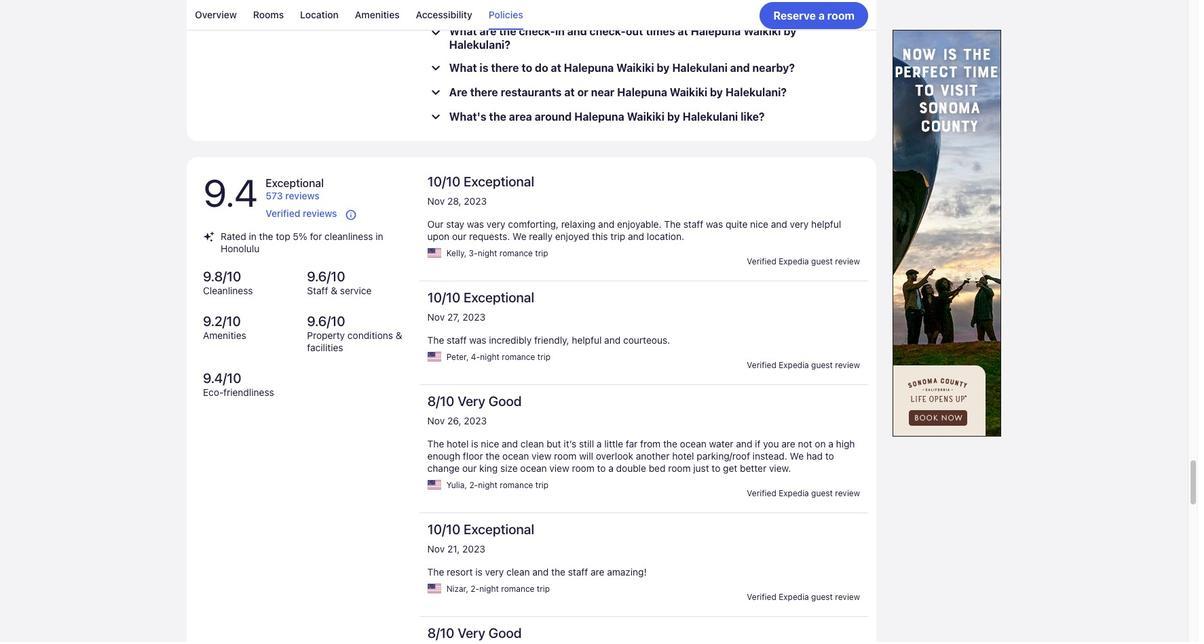 Task type: describe. For each thing, give the bounding box(es) containing it.
guest for 10/10 exceptional nov 28, 2023
[[811, 257, 833, 267]]

change
[[427, 463, 460, 475]]

expedia for 8/10 very good nov 26, 2023
[[779, 489, 809, 499]]

staff inside our stay was very comforting, relaxing and enjoyable. the staff was quite nice and very helpful upon our requests. we really enjoyed this trip and location.
[[683, 219, 703, 230]]

conditions
[[348, 330, 393, 342]]

reviews inside dropdown button
[[303, 208, 337, 219]]

and up the nizar, 2-night romance trip
[[532, 567, 549, 579]]

in inside what are the check-in and check-out times at halepuna waikiki by halekulani?
[[555, 25, 565, 37]]

room down will
[[572, 463, 595, 475]]

size
[[500, 463, 518, 475]]

21,
[[447, 544, 460, 555]]

high
[[836, 439, 855, 450]]

parking/roof
[[697, 451, 750, 462]]

the for 8/10 very good nov 26, 2023
[[427, 439, 444, 450]]

expedia for 10/10 exceptional nov 27, 2023
[[779, 361, 809, 371]]

kelly,
[[446, 249, 467, 259]]

location link
[[300, 0, 339, 30]]

1 vertical spatial ocean
[[502, 451, 529, 462]]

room left just
[[668, 463, 691, 475]]

8/10 for 8/10 very good nov 26, 2023
[[427, 394, 454, 410]]

8/10 very good
[[427, 626, 522, 642]]

verified expedia guest review for 10/10 exceptional nov 28, 2023
[[747, 257, 860, 267]]

and inside what are the check-in and check-out times at halepuna waikiki by halekulani?
[[567, 25, 587, 37]]

are there restaurants at or near halepuna waikiki by halekulani?
[[449, 86, 787, 99]]

exceptional for 10/10 exceptional nov 21, 2023
[[464, 522, 534, 538]]

view.
[[769, 463, 791, 475]]

we inside the hotel is nice and clean but it's still a little far from the ocean water and if you are not on a high enough floor the ocean view room will overlook another hotel parking/roof instead. we had to change our king size ocean view room to a double bed room just to get better view.
[[790, 451, 804, 462]]

was left quite
[[706, 219, 723, 230]]

2- for good
[[469, 481, 478, 491]]

review for 10/10 exceptional nov 28, 2023
[[835, 257, 860, 267]]

the hotel is nice and clean but it's still a little far from the ocean water and if you are not on a high enough floor the ocean view room will overlook another hotel parking/roof instead. we had to change our king size ocean view room to a double bed room just to get better view.
[[427, 439, 855, 475]]

enjoyed
[[555, 231, 590, 243]]

facilities
[[307, 342, 343, 354]]

bed
[[649, 463, 666, 475]]

10/10 exceptional nov 27, 2023
[[427, 290, 534, 323]]

incredibly
[[489, 335, 532, 346]]

a inside button
[[819, 9, 825, 21]]

a down overlook
[[608, 463, 614, 475]]

28,
[[447, 196, 461, 207]]

night for 8/10 very good nov 26, 2023
[[478, 481, 498, 491]]

halekulani? for are there restaurants at or near halepuna waikiki by halekulani?
[[726, 86, 787, 99]]

nizar, 2-night romance trip
[[446, 585, 550, 595]]

policies
[[489, 9, 523, 20]]

guest for 8/10 very good nov 26, 2023
[[811, 489, 833, 499]]

verified reviews button
[[266, 202, 360, 228]]

reserve a room button
[[760, 2, 868, 29]]

room down it's
[[554, 451, 577, 462]]

9.8/10 cleanliness
[[203, 269, 253, 297]]

courteous.
[[623, 335, 670, 346]]

night for 10/10 exceptional nov 27, 2023
[[480, 353, 500, 363]]

1 vertical spatial there
[[470, 86, 498, 99]]

what's the area around halepuna waikiki by halekulani like?
[[449, 111, 765, 123]]

amenities link
[[355, 0, 400, 30]]

very for 10/10 exceptional nov 21, 2023
[[485, 567, 504, 579]]

exceptional 573 reviews
[[266, 177, 324, 202]]

verified for 10/10 exceptional nov 21, 2023
[[747, 593, 777, 603]]

had
[[807, 451, 823, 462]]

reserve a room
[[773, 9, 855, 21]]

for
[[310, 231, 322, 243]]

amazing!
[[607, 567, 647, 579]]

small image
[[342, 208, 360, 223]]

room inside button
[[827, 9, 855, 21]]

will
[[579, 451, 593, 462]]

2023 inside 8/10 very good nov 26, 2023
[[464, 416, 487, 427]]

very right quite
[[790, 219, 809, 230]]

and up size
[[502, 439, 518, 450]]

our stay was very comforting, relaxing and enjoyable. the staff was quite nice and very helpful upon our requests. we really enjoyed this trip and location.
[[427, 219, 841, 243]]

small image
[[203, 231, 215, 243]]

10/10 exceptional nov 21, 2023
[[427, 522, 534, 555]]

do
[[535, 62, 548, 74]]

waikiki for what is there to do at halepuna waikiki by halekulani and nearby?
[[617, 62, 654, 74]]

2 vertical spatial are
[[591, 567, 605, 579]]

king
[[479, 463, 498, 475]]

3-
[[469, 249, 478, 259]]

friendly,
[[534, 335, 569, 346]]

if
[[755, 439, 761, 450]]

verified inside dropdown button
[[266, 208, 300, 219]]

9.2/10 amenities
[[203, 314, 246, 342]]

near
[[591, 86, 615, 99]]

good for 8/10 very good nov 26, 2023
[[489, 394, 522, 410]]

9.6/10 staff & service
[[307, 269, 372, 297]]

nizar,
[[446, 585, 468, 595]]

are inside what are the check-in and check-out times at halepuna waikiki by halekulani?
[[480, 25, 497, 37]]

9.6 out of 10 element for 9.6/10 property conditions & facilities
[[307, 314, 411, 330]]

the inside what are the check-in and check-out times at halepuna waikiki by halekulani?
[[499, 25, 516, 37]]

our inside our stay was very comforting, relaxing and enjoyable. the staff was quite nice and very helpful upon our requests. we really enjoyed this trip and location.
[[452, 231, 467, 243]]

2023 for 10/10 exceptional nov 21, 2023
[[462, 544, 485, 555]]

the resort is very clean and the staff are amazing!
[[427, 567, 647, 579]]

halekulani? for is airport shuttle service offered by halepuna waikiki by halekulani?
[[745, 2, 807, 14]]

quite
[[726, 219, 748, 230]]

trip for 10/10 exceptional nov 28, 2023
[[535, 249, 548, 259]]

yulia, 2-night romance trip
[[446, 481, 549, 491]]

instead.
[[753, 451, 787, 462]]

573
[[266, 190, 283, 202]]

and right quite
[[771, 219, 787, 230]]

the for 10/10 exceptional nov 21, 2023
[[427, 567, 444, 579]]

shuttle
[[499, 2, 537, 14]]

honolulu
[[221, 243, 260, 255]]

nov for 10/10 exceptional nov 21, 2023
[[427, 544, 445, 555]]

a right on
[[828, 439, 834, 450]]

& inside '9.6/10 property conditions & facilities'
[[396, 330, 402, 342]]

still
[[579, 439, 594, 450]]

2 vertical spatial ocean
[[520, 463, 547, 475]]

9.6/10 for 9.6/10 property conditions & facilities
[[307, 314, 345, 329]]

floor
[[463, 451, 483, 462]]

10/10 for 10/10 exceptional nov 28, 2023
[[427, 174, 461, 190]]

9.6/10 property conditions & facilities
[[307, 314, 402, 354]]

enough
[[427, 451, 460, 462]]

are
[[449, 86, 468, 99]]

to down overlook
[[597, 463, 606, 475]]

rated
[[221, 231, 246, 243]]

very for 8/10 very good nov 26, 2023
[[458, 394, 485, 410]]

comforting,
[[508, 219, 559, 230]]

halepuna down near at the top
[[574, 111, 624, 123]]

8/10 very good nov 26, 2023
[[427, 394, 522, 427]]

yulia,
[[446, 481, 467, 491]]

2023 for 10/10 exceptional nov 28, 2023
[[464, 196, 487, 207]]

1 vertical spatial halekulani
[[683, 111, 738, 123]]

verified for 10/10 exceptional nov 28, 2023
[[747, 257, 777, 267]]

5%
[[293, 231, 307, 243]]

romance for 10/10 exceptional nov 21, 2023
[[501, 585, 535, 595]]

nearby?
[[753, 62, 795, 74]]

9.4 out of 10 element
[[203, 371, 307, 387]]

9.8 out of 10 element
[[203, 269, 307, 285]]

and left courteous.
[[604, 335, 621, 346]]

reviews inside exceptional 573 reviews
[[285, 190, 320, 202]]

was for 10/10 exceptional nov 28, 2023
[[467, 219, 484, 230]]

requests.
[[469, 231, 510, 243]]

exceptional for 10/10 exceptional nov 27, 2023
[[464, 290, 534, 306]]

the inside rated in the top 5% for cleanliness in honolulu
[[259, 231, 273, 243]]

1 horizontal spatial in
[[376, 231, 383, 243]]

is for very
[[471, 439, 478, 450]]

nov inside 8/10 very good nov 26, 2023
[[427, 416, 445, 427]]

times
[[646, 25, 675, 37]]

really
[[529, 231, 553, 243]]

0 vertical spatial view
[[532, 451, 552, 462]]

and up this
[[598, 219, 615, 230]]

0 horizontal spatial hotel
[[447, 439, 469, 450]]

9.4/10 eco-friendliness
[[203, 371, 274, 399]]

0 vertical spatial is
[[480, 62, 489, 74]]

2- for nov
[[471, 585, 479, 595]]

around
[[535, 111, 572, 123]]

the inside our stay was very comforting, relaxing and enjoyable. the staff was quite nice and very helpful upon our requests. we really enjoyed this trip and location.
[[664, 219, 681, 230]]

verified for 8/10 very good nov 26, 2023
[[747, 489, 777, 499]]

overview link
[[195, 0, 237, 30]]

relaxing
[[561, 219, 596, 230]]

verified expedia guest review for 8/10 very good nov 26, 2023
[[747, 489, 860, 499]]

little
[[604, 439, 623, 450]]

exceptional up 573 reviews button
[[266, 177, 324, 190]]

what's
[[449, 111, 487, 123]]

0 horizontal spatial in
[[249, 231, 257, 243]]

our
[[427, 219, 444, 230]]

what are the check-in and check-out times at halepuna waikiki by halekulani?
[[449, 25, 797, 51]]

the for 10/10 exceptional nov 27, 2023
[[427, 335, 444, 346]]



Task type: vqa. For each thing, say whether or not it's contained in the screenshot.


Task type: locate. For each thing, give the bounding box(es) containing it.
what down is
[[449, 25, 477, 37]]

trip down really
[[535, 249, 548, 259]]

just
[[693, 463, 709, 475]]

0 vertical spatial reviews
[[285, 190, 320, 202]]

0 vertical spatial our
[[452, 231, 467, 243]]

1 what from the top
[[449, 25, 477, 37]]

1 horizontal spatial &
[[396, 330, 402, 342]]

2- right nizar,
[[471, 585, 479, 595]]

service for 9.6/10
[[340, 285, 372, 297]]

there
[[491, 62, 519, 74], [470, 86, 498, 99]]

halekulani left like?
[[683, 111, 738, 123]]

2023 inside the 10/10 exceptional nov 27, 2023
[[463, 312, 486, 323]]

1 vertical spatial our
[[462, 463, 477, 475]]

is
[[449, 2, 458, 14]]

2 9.6 out of 10 element from the top
[[307, 314, 411, 330]]

1 horizontal spatial helpful
[[811, 219, 841, 230]]

verified expedia guest review
[[747, 257, 860, 267], [747, 361, 860, 371], [747, 489, 860, 499], [747, 593, 860, 603]]

1 vertical spatial nice
[[481, 439, 499, 450]]

9.4/10
[[203, 371, 241, 386]]

9.6 out of 10 element up facilities
[[307, 314, 411, 330]]

halepuna up times
[[637, 2, 687, 14]]

guest for 10/10 exceptional nov 27, 2023
[[811, 361, 833, 371]]

amenities
[[355, 9, 400, 20], [203, 330, 246, 342]]

is
[[480, 62, 489, 74], [471, 439, 478, 450], [475, 567, 483, 579]]

area
[[509, 111, 532, 123]]

0 horizontal spatial check-
[[519, 25, 555, 37]]

2 vertical spatial staff
[[568, 567, 588, 579]]

reviews up verified reviews
[[285, 190, 320, 202]]

list
[[187, 0, 876, 30]]

2 good from the top
[[489, 626, 522, 642]]

is right resort
[[475, 567, 483, 579]]

reviews down 573 reviews button
[[303, 208, 337, 219]]

0 vertical spatial 10/10
[[427, 174, 461, 190]]

1 horizontal spatial staff
[[568, 567, 588, 579]]

0 vertical spatial halekulani
[[672, 62, 728, 74]]

but
[[547, 439, 561, 450]]

1 vertical spatial at
[[551, 62, 561, 74]]

0 horizontal spatial nice
[[481, 439, 499, 450]]

there right are
[[470, 86, 498, 99]]

trip inside our stay was very comforting, relaxing and enjoyable. the staff was quite nice and very helpful upon our requests. we really enjoyed this trip and location.
[[611, 231, 625, 243]]

staff up peter,
[[447, 335, 467, 346]]

offered
[[580, 2, 619, 14]]

rated in the top 5% for cleanliness in honolulu
[[221, 231, 383, 255]]

10/10 up 27,
[[427, 290, 461, 306]]

what for what is there to do at halepuna waikiki by halekulani and nearby?
[[449, 62, 477, 74]]

0 vertical spatial amenities
[[355, 9, 400, 20]]

reviews
[[285, 190, 320, 202], [303, 208, 337, 219]]

0 vertical spatial very
[[458, 394, 485, 410]]

exceptional down kelly, 3-night romance trip
[[464, 290, 534, 306]]

and down the offered
[[567, 25, 587, 37]]

list containing overview
[[187, 0, 876, 30]]

1 vertical spatial clean
[[506, 567, 530, 579]]

2 vertical spatial halekulani?
[[726, 86, 787, 99]]

good inside 8/10 very good nov 26, 2023
[[489, 394, 522, 410]]

is for exceptional
[[475, 567, 483, 579]]

1 10/10 from the top
[[427, 174, 461, 190]]

2 what from the top
[[449, 62, 477, 74]]

9.6 out of 10 element for 9.6/10 staff & service
[[307, 269, 411, 285]]

halekulani down times
[[672, 62, 728, 74]]

exceptional up comforting,
[[464, 174, 534, 190]]

friendliness
[[223, 387, 274, 399]]

0 vertical spatial helpful
[[811, 219, 841, 230]]

water
[[709, 439, 734, 450]]

by
[[621, 2, 634, 14], [730, 2, 743, 14], [784, 25, 797, 37], [657, 62, 670, 74], [710, 86, 723, 99], [667, 111, 680, 123]]

0 horizontal spatial service
[[340, 285, 372, 297]]

9.2/10
[[203, 314, 241, 329]]

1 vertical spatial is
[[471, 439, 478, 450]]

exceptional inside 10/10 exceptional nov 28, 2023
[[464, 174, 534, 190]]

a right reserve
[[819, 9, 825, 21]]

0 vertical spatial are
[[480, 25, 497, 37]]

1 vertical spatial we
[[790, 451, 804, 462]]

accessibility
[[416, 9, 472, 20]]

a right still
[[597, 439, 602, 450]]

and left nearby?
[[730, 62, 750, 74]]

0 vertical spatial ocean
[[680, 439, 707, 450]]

2 horizontal spatial in
[[555, 25, 565, 37]]

good down the nizar, 2-night romance trip
[[489, 626, 522, 642]]

our inside the hotel is nice and clean but it's still a little far from the ocean water and if you are not on a high enough floor the ocean view room will overlook another hotel parking/roof instead. we had to change our king size ocean view room to a double bed room just to get better view.
[[462, 463, 477, 475]]

1 nov from the top
[[427, 196, 445, 207]]

1 vertical spatial helpful
[[572, 335, 602, 346]]

nov left 21,
[[427, 544, 445, 555]]

night down king
[[478, 481, 498, 491]]

romance down size
[[500, 481, 533, 491]]

trip for 10/10 exceptional nov 27, 2023
[[538, 353, 551, 363]]

0 vertical spatial at
[[678, 25, 688, 37]]

0 vertical spatial clean
[[521, 439, 544, 450]]

are left amazing!
[[591, 567, 605, 579]]

10/10 inside the 10/10 exceptional nov 27, 2023
[[427, 290, 461, 306]]

1 horizontal spatial amenities
[[355, 9, 400, 20]]

good
[[489, 394, 522, 410], [489, 626, 522, 642]]

9.6/10 for 9.6/10 staff & service
[[307, 269, 345, 285]]

2-
[[469, 481, 478, 491], [471, 585, 479, 595]]

clean inside the hotel is nice and clean but it's still a little far from the ocean water and if you are not on a high enough floor the ocean view room will overlook another hotel parking/roof instead. we had to change our king size ocean view room to a double bed room just to get better view.
[[521, 439, 544, 450]]

the down the 10/10 exceptional nov 27, 2023
[[427, 335, 444, 346]]

4 review from the top
[[835, 593, 860, 603]]

0 vertical spatial we
[[513, 231, 527, 243]]

was for 10/10 exceptional nov 27, 2023
[[469, 335, 486, 346]]

nov for 10/10 exceptional nov 28, 2023
[[427, 196, 445, 207]]

expedia for 10/10 exceptional nov 28, 2023
[[779, 257, 809, 267]]

9.4
[[203, 171, 257, 215]]

the
[[664, 219, 681, 230], [427, 335, 444, 346], [427, 439, 444, 450], [427, 567, 444, 579]]

nice inside the hotel is nice and clean but it's still a little far from the ocean water and if you are not on a high enough floor the ocean view room will overlook another hotel parking/roof instead. we had to change our king size ocean view room to a double bed room just to get better view.
[[481, 439, 499, 450]]

we down comforting,
[[513, 231, 527, 243]]

what inside what are the check-in and check-out times at halepuna waikiki by halekulani?
[[449, 25, 477, 37]]

1 vertical spatial 9.6 out of 10 element
[[307, 314, 411, 330]]

clean
[[521, 439, 544, 450], [506, 567, 530, 579]]

9.6/10
[[307, 269, 345, 285], [307, 314, 345, 329]]

9.6 out of 10 element down the cleanliness
[[307, 269, 411, 285]]

cleanliness
[[203, 285, 253, 297]]

peter, 4-night romance trip
[[446, 353, 551, 363]]

service
[[539, 2, 578, 14], [340, 285, 372, 297]]

we
[[513, 231, 527, 243], [790, 451, 804, 462]]

is up what's
[[480, 62, 489, 74]]

expedia for 10/10 exceptional nov 21, 2023
[[779, 593, 809, 603]]

cleanliness
[[325, 231, 373, 243]]

guest for 10/10 exceptional nov 21, 2023
[[811, 593, 833, 603]]

trip for 10/10 exceptional nov 21, 2023
[[537, 585, 550, 595]]

1 vertical spatial 9.6/10
[[307, 314, 345, 329]]

exceptional down yulia, 2-night romance trip
[[464, 522, 534, 538]]

night
[[478, 249, 497, 259], [480, 353, 500, 363], [478, 481, 498, 491], [479, 585, 499, 595]]

the
[[499, 25, 516, 37], [489, 111, 506, 123], [259, 231, 273, 243], [663, 439, 677, 450], [486, 451, 500, 462], [551, 567, 566, 579]]

9.6/10 inside '9.6/10 property conditions & facilities'
[[307, 314, 345, 329]]

0 vertical spatial service
[[539, 2, 578, 14]]

hotel up just
[[672, 451, 694, 462]]

nov inside 10/10 exceptional nov 28, 2023
[[427, 196, 445, 207]]

we down not
[[790, 451, 804, 462]]

9.2 out of 10 element
[[203, 314, 307, 330]]

staff left amazing!
[[568, 567, 588, 579]]

1 very from the top
[[458, 394, 485, 410]]

rooms
[[253, 9, 284, 20]]

1 vertical spatial reviews
[[303, 208, 337, 219]]

verified expedia guest review for 10/10 exceptional nov 27, 2023
[[747, 361, 860, 371]]

0 horizontal spatial at
[[551, 62, 561, 74]]

the up enough
[[427, 439, 444, 450]]

1 vertical spatial 10/10
[[427, 290, 461, 306]]

1 9.6/10 from the top
[[307, 269, 345, 285]]

1 verified expedia guest review from the top
[[747, 257, 860, 267]]

kelly, 3-night romance trip
[[446, 249, 548, 259]]

review for 10/10 exceptional nov 21, 2023
[[835, 593, 860, 603]]

are inside the hotel is nice and clean but it's still a little far from the ocean water and if you are not on a high enough floor the ocean view room will overlook another hotel parking/roof instead. we had to change our king size ocean view room to a double bed room just to get better view.
[[782, 439, 795, 450]]

verified for 10/10 exceptional nov 27, 2023
[[747, 361, 777, 371]]

halekulani? inside what are the check-in and check-out times at halepuna waikiki by halekulani?
[[449, 39, 510, 51]]

what for what are the check-in and check-out times at halepuna waikiki by halekulani?
[[449, 25, 477, 37]]

2 very from the top
[[458, 626, 485, 642]]

waikiki for is airport shuttle service offered by halepuna waikiki by halekulani?
[[690, 2, 727, 14]]

2 10/10 from the top
[[427, 290, 461, 306]]

very inside 8/10 very good nov 26, 2023
[[458, 394, 485, 410]]

at left or
[[564, 86, 575, 99]]

2023 right 28,
[[464, 196, 487, 207]]

1 horizontal spatial are
[[591, 567, 605, 579]]

9.6 out of 10 element
[[307, 269, 411, 285], [307, 314, 411, 330]]

8/10 inside 8/10 very good nov 26, 2023
[[427, 394, 454, 410]]

far
[[626, 439, 638, 450]]

night down incredibly
[[480, 353, 500, 363]]

0 horizontal spatial &
[[331, 285, 337, 297]]

nov left 27,
[[427, 312, 445, 323]]

romance for 8/10 very good nov 26, 2023
[[500, 481, 533, 491]]

1 vertical spatial are
[[782, 439, 795, 450]]

ocean right size
[[520, 463, 547, 475]]

1 horizontal spatial check-
[[590, 25, 626, 37]]

at inside what are the check-in and check-out times at halepuna waikiki by halekulani?
[[678, 25, 688, 37]]

stay
[[446, 219, 464, 230]]

halepuna for near
[[617, 86, 667, 99]]

1 review from the top
[[835, 257, 860, 267]]

10/10 exceptional nov 28, 2023
[[427, 174, 534, 207]]

3 guest from the top
[[811, 489, 833, 499]]

halepuna down what is there to do at halepuna waikiki by halekulani and nearby?
[[617, 86, 667, 99]]

1 8/10 from the top
[[427, 394, 454, 410]]

halepuna
[[637, 2, 687, 14], [691, 25, 741, 37], [564, 62, 614, 74], [617, 86, 667, 99], [574, 111, 624, 123]]

1 check- from the left
[[519, 25, 555, 37]]

the left resort
[[427, 567, 444, 579]]

1 vertical spatial amenities
[[203, 330, 246, 342]]

ocean up just
[[680, 439, 707, 450]]

a
[[819, 9, 825, 21], [597, 439, 602, 450], [828, 439, 834, 450], [608, 463, 614, 475]]

2 expedia from the top
[[779, 361, 809, 371]]

ocean up size
[[502, 451, 529, 462]]

4 expedia from the top
[[779, 593, 809, 603]]

to right had
[[825, 451, 834, 462]]

top
[[276, 231, 290, 243]]

guest
[[811, 257, 833, 267], [811, 361, 833, 371], [811, 489, 833, 499], [811, 593, 833, 603]]

10/10 inside 10/10 exceptional nov 21, 2023
[[427, 522, 461, 538]]

review for 10/10 exceptional nov 27, 2023
[[835, 361, 860, 371]]

nov for 10/10 exceptional nov 27, 2023
[[427, 312, 445, 323]]

halepuna right times
[[691, 25, 741, 37]]

was up 4-
[[469, 335, 486, 346]]

accessibility link
[[416, 0, 472, 30]]

amenities right location
[[355, 9, 400, 20]]

trip for 8/10 very good nov 26, 2023
[[536, 481, 549, 491]]

10/10 for 10/10 exceptional nov 21, 2023
[[427, 522, 461, 538]]

nov inside 10/10 exceptional nov 21, 2023
[[427, 544, 445, 555]]

2 guest from the top
[[811, 361, 833, 371]]

exceptional inside 10/10 exceptional nov 21, 2023
[[464, 522, 534, 538]]

27,
[[447, 312, 460, 323]]

0 vertical spatial nice
[[750, 219, 769, 230]]

nov left 26,
[[427, 416, 445, 427]]

is inside the hotel is nice and clean but it's still a little far from the ocean water and if you are not on a high enough floor the ocean view room will overlook another hotel parking/roof instead. we had to change our king size ocean view room to a double bed room just to get better view.
[[471, 439, 478, 450]]

0 vertical spatial there
[[491, 62, 519, 74]]

1 vertical spatial what
[[449, 62, 477, 74]]

better
[[740, 463, 767, 475]]

service for is
[[539, 2, 578, 14]]

2023 right 26,
[[464, 416, 487, 427]]

1 expedia from the top
[[779, 257, 809, 267]]

are left not
[[782, 439, 795, 450]]

verified reviews
[[266, 208, 337, 219]]

staff
[[307, 285, 328, 297]]

10/10 up 28,
[[427, 174, 461, 190]]

3 review from the top
[[835, 489, 860, 499]]

rooms link
[[253, 0, 284, 30]]

review for 8/10 very good nov 26, 2023
[[835, 489, 860, 499]]

another
[[636, 451, 670, 462]]

the inside the hotel is nice and clean but it's still a little far from the ocean water and if you are not on a high enough floor the ocean view room will overlook another hotel parking/roof instead. we had to change our king size ocean view room to a double bed room just to get better view.
[[427, 439, 444, 450]]

1 horizontal spatial at
[[564, 86, 575, 99]]

romance down the resort is very clean and the staff are amazing!
[[501, 585, 535, 595]]

2023 for 10/10 exceptional nov 27, 2023
[[463, 312, 486, 323]]

night for 10/10 exceptional nov 28, 2023
[[478, 249, 497, 259]]

romance
[[500, 249, 533, 259], [502, 353, 535, 363], [500, 481, 533, 491], [501, 585, 535, 595]]

0 vertical spatial 9.6/10
[[307, 269, 345, 285]]

good down peter, 4-night romance trip
[[489, 394, 522, 410]]

2 check- from the left
[[590, 25, 626, 37]]

0 vertical spatial 2-
[[469, 481, 478, 491]]

2023 inside 10/10 exceptional nov 21, 2023
[[462, 544, 485, 555]]

exceptional inside the 10/10 exceptional nov 27, 2023
[[464, 290, 534, 306]]

get
[[723, 463, 738, 475]]

by inside what are the check-in and check-out times at halepuna waikiki by halekulani?
[[784, 25, 797, 37]]

like?
[[741, 111, 765, 123]]

hotel up enough
[[447, 439, 469, 450]]

1 vertical spatial &
[[396, 330, 402, 342]]

2 horizontal spatial staff
[[683, 219, 703, 230]]

1 horizontal spatial hotel
[[672, 451, 694, 462]]

check- down shuttle at the top left of page
[[519, 25, 555, 37]]

9.6/10 inside 9.6/10 staff & service
[[307, 269, 345, 285]]

helpful inside our stay was very comforting, relaxing and enjoyable. the staff was quite nice and very helpful upon our requests. we really enjoyed this trip and location.
[[811, 219, 841, 230]]

4 verified expedia guest review from the top
[[747, 593, 860, 603]]

verified expedia guest review for 10/10 exceptional nov 21, 2023
[[747, 593, 860, 603]]

1 vertical spatial 2-
[[471, 585, 479, 595]]

2 vertical spatial is
[[475, 567, 483, 579]]

0 horizontal spatial staff
[[447, 335, 467, 346]]

peter,
[[446, 353, 469, 363]]

very up requests.
[[487, 219, 506, 230]]

2 nov from the top
[[427, 312, 445, 323]]

4 guest from the top
[[811, 593, 833, 603]]

halekulani?
[[745, 2, 807, 14], [449, 39, 510, 51], [726, 86, 787, 99]]

0 vertical spatial hotel
[[447, 439, 469, 450]]

very for 10/10 exceptional nov 28, 2023
[[487, 219, 506, 230]]

2 9.6/10 from the top
[[307, 314, 345, 329]]

& inside 9.6/10 staff & service
[[331, 285, 337, 297]]

very up the nizar, 2-night romance trip
[[485, 567, 504, 579]]

1 vertical spatial hotel
[[672, 451, 694, 462]]

we inside our stay was very comforting, relaxing and enjoyable. the staff was quite nice and very helpful upon our requests. we really enjoyed this trip and location.
[[513, 231, 527, 243]]

service right shuttle at the top left of page
[[539, 2, 578, 14]]

this
[[592, 231, 608, 243]]

what is there to do at halepuna waikiki by halekulani and nearby?
[[449, 62, 795, 74]]

halepuna for at
[[564, 62, 614, 74]]

0 vertical spatial 8/10
[[427, 394, 454, 410]]

0 vertical spatial what
[[449, 25, 477, 37]]

it's
[[564, 439, 577, 450]]

service right staff
[[340, 285, 372, 297]]

3 expedia from the top
[[779, 489, 809, 499]]

3 verified expedia guest review from the top
[[747, 489, 860, 499]]

night down requests.
[[478, 249, 497, 259]]

4 nov from the top
[[427, 544, 445, 555]]

halepuna for by
[[637, 2, 687, 14]]

at right times
[[678, 25, 688, 37]]

romance for 10/10 exceptional nov 28, 2023
[[500, 249, 533, 259]]

very down nizar,
[[458, 626, 485, 642]]

& right conditions
[[396, 330, 402, 342]]

very up 26,
[[458, 394, 485, 410]]

1 vertical spatial staff
[[447, 335, 467, 346]]

the staff was incredibly friendly, helpful and courteous.
[[427, 335, 670, 346]]

airport
[[461, 2, 497, 14]]

to left get at the bottom right of the page
[[712, 463, 721, 475]]

1 vertical spatial service
[[340, 285, 372, 297]]

0 horizontal spatial amenities
[[203, 330, 246, 342]]

8/10 up 26,
[[427, 394, 454, 410]]

and down enjoyable. on the right of the page
[[628, 231, 644, 243]]

and left if
[[736, 439, 753, 450]]

to
[[522, 62, 532, 74], [825, 451, 834, 462], [597, 463, 606, 475], [712, 463, 721, 475]]

2 vertical spatial 10/10
[[427, 522, 461, 538]]

halekulani
[[672, 62, 728, 74], [683, 111, 738, 123]]

2 horizontal spatial are
[[782, 439, 795, 450]]

halekulani? up like?
[[726, 86, 787, 99]]

2 verified expedia guest review from the top
[[747, 361, 860, 371]]

nov left 28,
[[427, 196, 445, 207]]

verified
[[266, 208, 300, 219], [747, 257, 777, 267], [747, 361, 777, 371], [747, 489, 777, 499], [747, 593, 777, 603]]

1 vertical spatial view
[[550, 463, 569, 475]]

2023
[[464, 196, 487, 207], [463, 312, 486, 323], [464, 416, 487, 427], [462, 544, 485, 555]]

overview
[[195, 9, 237, 20]]

to left do
[[522, 62, 532, 74]]

0 vertical spatial halekulani?
[[745, 2, 807, 14]]

2- right yulia,
[[469, 481, 478, 491]]

9.6/10 up 'property'
[[307, 314, 345, 329]]

waikiki for are there restaurants at or near halepuna waikiki by halekulani?
[[670, 86, 708, 99]]

9.6/10 up staff
[[307, 269, 345, 285]]

helpful
[[811, 219, 841, 230], [572, 335, 602, 346]]

0 vertical spatial staff
[[683, 219, 703, 230]]

hotel
[[447, 439, 469, 450], [672, 451, 694, 462]]

trip down the staff was incredibly friendly, helpful and courteous. at the bottom
[[538, 353, 551, 363]]

location
[[300, 9, 339, 20]]

waikiki
[[690, 2, 727, 14], [743, 25, 781, 37], [617, 62, 654, 74], [670, 86, 708, 99], [627, 111, 665, 123]]

0 horizontal spatial are
[[480, 25, 497, 37]]

1 horizontal spatial service
[[539, 2, 578, 14]]

0 vertical spatial &
[[331, 285, 337, 297]]

our down stay
[[452, 231, 467, 243]]

0 horizontal spatial helpful
[[572, 335, 602, 346]]

property
[[307, 330, 345, 342]]

1 horizontal spatial we
[[790, 451, 804, 462]]

what up are
[[449, 62, 477, 74]]

2 review from the top
[[835, 361, 860, 371]]

policies link
[[489, 0, 523, 30]]

trip down the but
[[536, 481, 549, 491]]

0 horizontal spatial we
[[513, 231, 527, 243]]

1 guest from the top
[[811, 257, 833, 267]]

service inside 9.6/10 staff & service
[[340, 285, 372, 297]]

9.8/10
[[203, 269, 241, 285]]

1 vertical spatial good
[[489, 626, 522, 642]]

1 good from the top
[[489, 394, 522, 410]]

exceptional for 10/10 exceptional nov 28, 2023
[[464, 174, 534, 190]]

very for 8/10 very good
[[458, 626, 485, 642]]

good for 8/10 very good
[[489, 626, 522, 642]]

2023 inside 10/10 exceptional nov 28, 2023
[[464, 196, 487, 207]]

2 8/10 from the top
[[427, 626, 454, 642]]

or
[[577, 86, 588, 99]]

in up honolulu in the left of the page
[[249, 231, 257, 243]]

reserve
[[773, 9, 816, 21]]

0 vertical spatial good
[[489, 394, 522, 410]]

there up the restaurants
[[491, 62, 519, 74]]

10/10 inside 10/10 exceptional nov 28, 2023
[[427, 174, 461, 190]]

2023 right 27,
[[463, 312, 486, 323]]

halekulani? down "airport"
[[449, 39, 510, 51]]

0 vertical spatial 9.6 out of 10 element
[[307, 269, 411, 285]]

nice inside our stay was very comforting, relaxing and enjoyable. the staff was quite nice and very helpful upon our requests. we really enjoyed this trip and location.
[[750, 219, 769, 230]]

2 vertical spatial at
[[564, 86, 575, 99]]

8/10 for 8/10 very good
[[427, 626, 454, 642]]

3 nov from the top
[[427, 416, 445, 427]]

are down policies
[[480, 25, 497, 37]]

night for 10/10 exceptional nov 21, 2023
[[479, 585, 499, 595]]

1 vertical spatial very
[[458, 626, 485, 642]]

romance down incredibly
[[502, 353, 535, 363]]

2023 right 21,
[[462, 544, 485, 555]]

1 vertical spatial halekulani?
[[449, 39, 510, 51]]

from
[[640, 439, 661, 450]]

waikiki inside what are the check-in and check-out times at halepuna waikiki by halekulani?
[[743, 25, 781, 37]]

1 vertical spatial 8/10
[[427, 626, 454, 642]]

romance for 10/10 exceptional nov 27, 2023
[[502, 353, 535, 363]]

is airport shuttle service offered by halepuna waikiki by halekulani?
[[449, 2, 807, 14]]

3 10/10 from the top
[[427, 522, 461, 538]]

clean left the but
[[521, 439, 544, 450]]

nov inside the 10/10 exceptional nov 27, 2023
[[427, 312, 445, 323]]

1 horizontal spatial nice
[[750, 219, 769, 230]]

1 9.6 out of 10 element from the top
[[307, 269, 411, 285]]

halepuna inside what are the check-in and check-out times at halepuna waikiki by halekulani?
[[691, 25, 741, 37]]

clean up the nizar, 2-night romance trip
[[506, 567, 530, 579]]

10/10 for 10/10 exceptional nov 27, 2023
[[427, 290, 461, 306]]

in right the policies link
[[555, 25, 565, 37]]

2 horizontal spatial at
[[678, 25, 688, 37]]

trip down the resort is very clean and the staff are amazing!
[[537, 585, 550, 595]]



